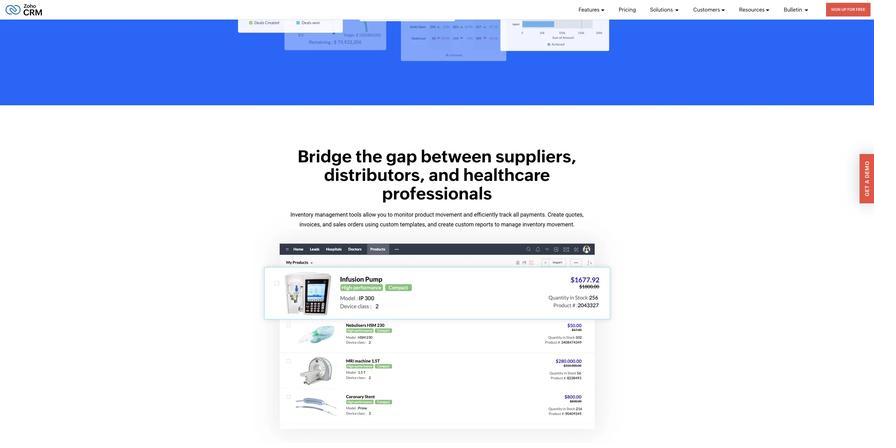 Task type: vqa. For each thing, say whether or not it's contained in the screenshot.
"YOU"
yes



Task type: describe. For each thing, give the bounding box(es) containing it.
bulletin link
[[785, 0, 809, 19]]

quotes,
[[566, 211, 584, 218]]

zoho crm logo image
[[5, 2, 42, 17]]

sign
[[832, 7, 841, 12]]

sales
[[333, 221, 347, 228]]

demo
[[865, 161, 871, 179]]

for
[[848, 7, 856, 12]]

track
[[500, 211, 512, 218]]

create
[[548, 211, 565, 218]]

suppliers,
[[496, 147, 577, 166]]

up
[[842, 7, 847, 12]]

1 crm analytics dashboards image from the left
[[285, 0, 387, 50]]

movement.
[[547, 221, 575, 228]]

sign up for free link
[[827, 3, 871, 16]]

2 crm analytics dashboards image from the left
[[359, 0, 456, 22]]

1 vertical spatial to
[[495, 221, 500, 228]]

free
[[857, 7, 866, 12]]

manage
[[501, 221, 522, 228]]

pricing link
[[619, 0, 637, 19]]

get
[[865, 186, 871, 197]]

bulletin
[[785, 6, 804, 12]]

management
[[315, 211, 348, 218]]

1 custom from the left
[[380, 221, 399, 228]]

mcrm analytics dashboards image
[[238, 0, 343, 33]]

2 custom from the left
[[456, 221, 474, 228]]

templates,
[[400, 221, 426, 228]]

solutions
[[651, 6, 675, 12]]

solutions link
[[651, 0, 680, 19]]



Task type: locate. For each thing, give the bounding box(es) containing it.
custom down you
[[380, 221, 399, 228]]

resources
[[740, 6, 765, 12]]

sign up for free
[[832, 7, 866, 12]]

the
[[356, 147, 383, 166]]

1 horizontal spatial to
[[495, 221, 500, 228]]

inventory
[[523, 221, 546, 228]]

0 horizontal spatial custom
[[380, 221, 399, 228]]

between
[[421, 147, 492, 166]]

to
[[388, 211, 393, 218], [495, 221, 500, 228]]

orders
[[348, 221, 364, 228]]

1 horizontal spatial custom
[[456, 221, 474, 228]]

monitor
[[394, 211, 414, 218]]

0 vertical spatial to
[[388, 211, 393, 218]]

using
[[365, 221, 379, 228]]

inventory
[[291, 211, 314, 218]]

invoices,
[[300, 221, 321, 228]]

features
[[579, 6, 600, 12]]

crm analytics dashboards image
[[285, 0, 387, 50], [359, 0, 456, 22], [402, 0, 507, 61], [501, 0, 610, 51]]

bridge the gap between suppliers, distributors, and healthcare professionals image
[[280, 244, 595, 430], [264, 267, 611, 320]]

custom right create
[[456, 221, 474, 228]]

inventory management tools allow you to monitor product movement and efficiently track all payments. create quotes, invoices, and sales orders using custom templates, and create custom reports to manage inventory movement.
[[291, 211, 584, 228]]

bridge
[[298, 147, 352, 166]]

professionals
[[382, 184, 492, 203]]

a
[[865, 180, 871, 184]]

efficiently
[[474, 211, 498, 218]]

to right you
[[388, 211, 393, 218]]

allow
[[363, 211, 376, 218]]

3 crm analytics dashboards image from the left
[[402, 0, 507, 61]]

gap
[[386, 147, 417, 166]]

and
[[429, 165, 460, 185], [464, 211, 473, 218], [323, 221, 332, 228], [428, 221, 437, 228]]

to right reports
[[495, 221, 500, 228]]

reports
[[476, 221, 494, 228]]

and inside bridge the gap between suppliers, distributors, and healthcare professionals
[[429, 165, 460, 185]]

create
[[439, 221, 454, 228]]

customers
[[694, 6, 721, 12]]

healthcare
[[464, 165, 551, 185]]

you
[[378, 211, 387, 218]]

get a demo
[[865, 161, 871, 197]]

pricing
[[619, 6, 637, 12]]

resources link
[[740, 0, 771, 19]]

features link
[[579, 0, 605, 19]]

get a demo link
[[861, 154, 875, 204]]

0 horizontal spatial to
[[388, 211, 393, 218]]

4 crm analytics dashboards image from the left
[[501, 0, 610, 51]]

bridge the gap between suppliers, distributors, and healthcare professionals
[[298, 147, 577, 203]]

all
[[514, 211, 519, 218]]

movement
[[436, 211, 462, 218]]

distributors,
[[324, 165, 425, 185]]

product
[[415, 211, 434, 218]]

tools
[[349, 211, 362, 218]]

payments.
[[521, 211, 547, 218]]

custom
[[380, 221, 399, 228], [456, 221, 474, 228]]



